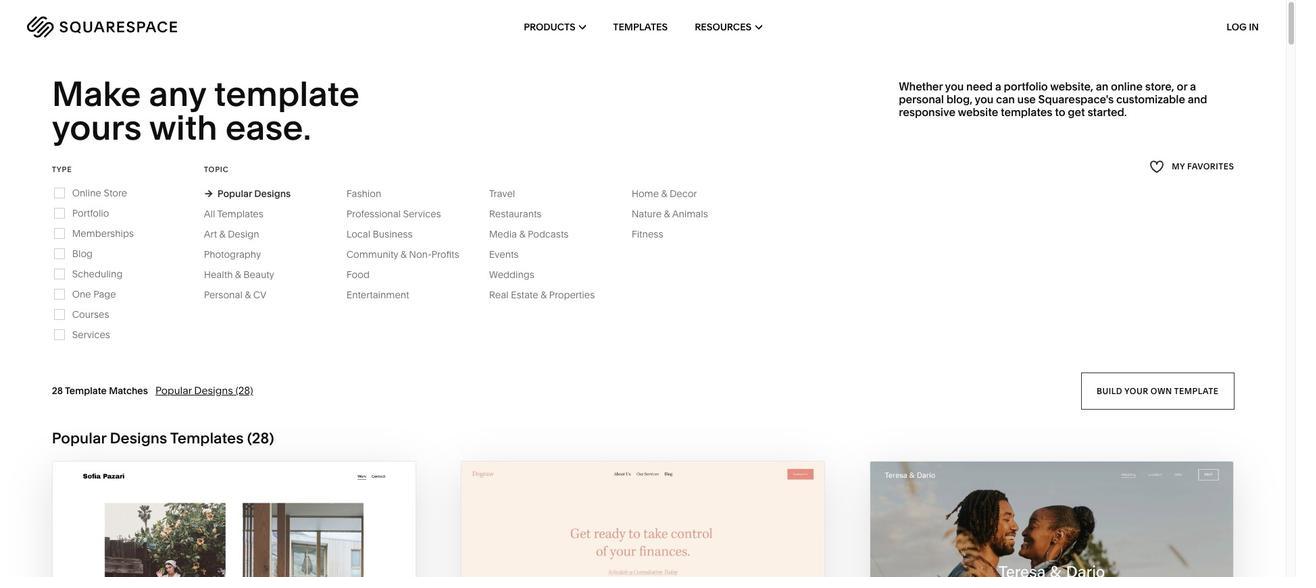 Task type: vqa. For each thing, say whether or not it's contained in the screenshot.
right "Nature & Animals"
no



Task type: locate. For each thing, give the bounding box(es) containing it.
log             in
[[1227, 21, 1259, 33]]

restaurants
[[489, 208, 542, 220]]

0 vertical spatial popular
[[217, 188, 252, 200]]

1 vertical spatial designs
[[194, 384, 233, 397]]

health & beauty
[[204, 269, 274, 281]]

popular designs link
[[204, 188, 291, 200]]

& right home
[[661, 188, 668, 200]]

food
[[347, 269, 370, 281]]

you left can
[[975, 93, 994, 106]]

1 horizontal spatial designs
[[194, 384, 233, 397]]

and
[[1188, 93, 1208, 106]]

popular for popular designs
[[217, 188, 252, 200]]

2 horizontal spatial popular
[[217, 188, 252, 200]]

in
[[1249, 21, 1259, 33]]

blog
[[72, 248, 93, 260]]

community & non-profits link
[[347, 249, 473, 261]]

& left cv
[[245, 289, 251, 301]]

& right media
[[519, 228, 526, 240]]

log             in link
[[1227, 21, 1259, 33]]

designs for popular designs (28)
[[194, 384, 233, 397]]

1 vertical spatial templates
[[217, 208, 263, 220]]

1 horizontal spatial a
[[1190, 80, 1196, 93]]

dario element
[[871, 462, 1234, 578]]

design
[[228, 228, 259, 240]]

log
[[1227, 21, 1247, 33]]

art
[[204, 228, 217, 240]]

0 horizontal spatial you
[[945, 80, 964, 93]]

0 vertical spatial services
[[403, 208, 441, 220]]

& right art
[[219, 228, 225, 240]]

website
[[958, 106, 999, 119]]

& right nature
[[664, 208, 670, 220]]

0 horizontal spatial a
[[996, 80, 1002, 93]]

1 horizontal spatial 28
[[252, 430, 269, 448]]

squarespace logo image
[[27, 16, 177, 38]]

& right estate
[[541, 289, 547, 301]]

1 vertical spatial template
[[1174, 386, 1219, 396]]

0 vertical spatial designs
[[254, 188, 291, 200]]

designs up all templates link
[[254, 188, 291, 200]]

weddings
[[489, 269, 535, 281]]

& for decor
[[661, 188, 668, 200]]

0 horizontal spatial services
[[72, 329, 110, 341]]

whether you need a portfolio website, an online store, or a personal blog, you can use squarespace's customizable and responsive website templates to get started.
[[899, 80, 1208, 119]]

designs left (28)
[[194, 384, 233, 397]]

28 left template
[[52, 385, 63, 397]]

photography link
[[204, 249, 275, 261]]

business
[[373, 228, 413, 240]]

personal
[[899, 93, 944, 106]]

popular
[[217, 188, 252, 200], [155, 384, 192, 397], [52, 430, 106, 448]]

popular down template
[[52, 430, 106, 448]]

1 horizontal spatial you
[[975, 93, 994, 106]]

28 down (28)
[[252, 430, 269, 448]]

services
[[403, 208, 441, 220], [72, 329, 110, 341]]

professional services link
[[347, 208, 455, 220]]

& for design
[[219, 228, 225, 240]]

)
[[269, 430, 274, 448]]

0 horizontal spatial 28
[[52, 385, 63, 397]]

popular for popular designs templates ( 28 )
[[52, 430, 106, 448]]

2 vertical spatial templates
[[170, 430, 244, 448]]

restaurants link
[[489, 208, 555, 220]]

beauty
[[244, 269, 274, 281]]

28 template matches
[[52, 385, 148, 397]]

local business
[[347, 228, 413, 240]]

personal & cv link
[[204, 289, 280, 301]]

online
[[1111, 80, 1143, 93]]

& left non-
[[401, 249, 407, 261]]

0 vertical spatial template
[[214, 73, 360, 115]]

1 horizontal spatial services
[[403, 208, 441, 220]]

memberships
[[72, 228, 134, 240]]

one
[[72, 288, 91, 301]]

an
[[1096, 80, 1109, 93]]

home & decor
[[632, 188, 697, 200]]

all
[[204, 208, 215, 220]]

designs
[[254, 188, 291, 200], [194, 384, 233, 397], [110, 430, 167, 448]]

whether
[[899, 80, 943, 93]]

1 vertical spatial popular
[[155, 384, 192, 397]]

services down courses
[[72, 329, 110, 341]]

0 vertical spatial 28
[[52, 385, 63, 397]]

squarespace's
[[1039, 93, 1114, 106]]

nature & animals link
[[632, 208, 722, 220]]

animals
[[672, 208, 708, 220]]

popular designs (28) link
[[155, 384, 253, 397]]

estate
[[511, 289, 538, 301]]

1 horizontal spatial template
[[1174, 386, 1219, 396]]

2 horizontal spatial designs
[[254, 188, 291, 200]]

topic
[[204, 165, 229, 174]]

travel link
[[489, 188, 529, 200]]

store,
[[1145, 80, 1175, 93]]

pazari image
[[53, 462, 416, 578]]

popular designs
[[217, 188, 291, 200]]

you
[[945, 80, 964, 93], [975, 93, 994, 106]]

courses
[[72, 309, 109, 321]]

health
[[204, 269, 233, 281]]

2 vertical spatial popular
[[52, 430, 106, 448]]

2 vertical spatial designs
[[110, 430, 167, 448]]

popular right matches
[[155, 384, 192, 397]]

popular up all templates
[[217, 188, 252, 200]]

real estate & properties
[[489, 289, 595, 301]]

home & decor link
[[632, 188, 711, 200]]

0 horizontal spatial popular
[[52, 430, 106, 448]]

2 a from the left
[[1190, 80, 1196, 93]]

designs down matches
[[110, 430, 167, 448]]

blog,
[[947, 93, 973, 106]]

any
[[149, 73, 206, 115]]

& right health
[[235, 269, 241, 281]]

customizable
[[1117, 93, 1186, 106]]

professional
[[347, 208, 401, 220]]

popular designs (28)
[[155, 384, 253, 397]]

you left need
[[945, 80, 964, 93]]

1 horizontal spatial popular
[[155, 384, 192, 397]]

nature
[[632, 208, 662, 220]]

template
[[65, 385, 107, 397]]

to
[[1055, 106, 1066, 119]]

0 horizontal spatial template
[[214, 73, 360, 115]]

decor
[[670, 188, 697, 200]]

can
[[996, 93, 1015, 106]]

make
[[52, 73, 141, 115]]

services up business
[[403, 208, 441, 220]]

a right need
[[996, 80, 1002, 93]]

with
[[149, 107, 218, 149]]

a right or
[[1190, 80, 1196, 93]]

0 horizontal spatial designs
[[110, 430, 167, 448]]



Task type: describe. For each thing, give the bounding box(es) containing it.
nature & animals
[[632, 208, 708, 220]]

scheduling
[[72, 268, 123, 280]]

weddings link
[[489, 269, 548, 281]]

type
[[52, 165, 72, 174]]

dario image
[[871, 462, 1234, 578]]

resources button
[[695, 0, 762, 54]]

personal
[[204, 289, 243, 301]]

health & beauty link
[[204, 269, 288, 281]]

media
[[489, 228, 517, 240]]

my favorites
[[1172, 162, 1234, 172]]

website,
[[1051, 80, 1094, 93]]

community
[[347, 249, 398, 261]]

online
[[72, 187, 101, 199]]

template inside button
[[1174, 386, 1219, 396]]

personal & cv
[[204, 289, 267, 301]]

profits
[[432, 249, 459, 261]]

products
[[524, 21, 576, 33]]

build
[[1097, 386, 1123, 396]]

favorites
[[1188, 162, 1234, 172]]

(
[[247, 430, 252, 448]]

use
[[1018, 93, 1036, 106]]

started.
[[1088, 106, 1127, 119]]

popular for popular designs (28)
[[155, 384, 192, 397]]

cv
[[253, 289, 267, 301]]

1 vertical spatial 28
[[252, 430, 269, 448]]

0 vertical spatial templates
[[613, 21, 668, 33]]

products button
[[524, 0, 586, 54]]

local
[[347, 228, 371, 240]]

templates link
[[613, 0, 668, 54]]

& for podcasts
[[519, 228, 526, 240]]

events
[[489, 249, 519, 261]]

build your own template button
[[1081, 373, 1234, 410]]

portfolio
[[72, 207, 109, 220]]

1 vertical spatial services
[[72, 329, 110, 341]]

properties
[[549, 289, 595, 301]]

degraw image
[[462, 462, 825, 578]]

all templates link
[[204, 208, 277, 220]]

art & design
[[204, 228, 259, 240]]

yours
[[52, 107, 142, 149]]

my
[[1172, 162, 1185, 172]]

fashion link
[[347, 188, 395, 200]]

food link
[[347, 269, 383, 281]]

one page
[[72, 288, 116, 301]]

& for animals
[[664, 208, 670, 220]]

pazari element
[[53, 462, 416, 578]]

own
[[1151, 386, 1172, 396]]

build your own template
[[1097, 386, 1219, 396]]

squarespace logo link
[[27, 16, 273, 38]]

& for cv
[[245, 289, 251, 301]]

fitness link
[[632, 228, 677, 240]]

resources
[[695, 21, 752, 33]]

events link
[[489, 249, 532, 261]]

template inside "make any template yours with ease."
[[214, 73, 360, 115]]

designs for popular designs
[[254, 188, 291, 200]]

popular designs templates ( 28 )
[[52, 430, 274, 448]]

media & podcasts
[[489, 228, 569, 240]]

responsive
[[899, 106, 956, 119]]

degraw element
[[462, 462, 825, 578]]

need
[[967, 80, 993, 93]]

home
[[632, 188, 659, 200]]

fitness
[[632, 228, 663, 240]]

designs for popular designs templates ( 28 )
[[110, 430, 167, 448]]

fashion
[[347, 188, 381, 200]]

my favorites link
[[1150, 158, 1234, 176]]

make any template yours with ease.
[[52, 73, 367, 149]]

(28)
[[236, 384, 253, 397]]

real estate & properties link
[[489, 289, 609, 301]]

podcasts
[[528, 228, 569, 240]]

or
[[1177, 80, 1188, 93]]

& for non-
[[401, 249, 407, 261]]

portfolio
[[1004, 80, 1048, 93]]

real
[[489, 289, 509, 301]]

& for beauty
[[235, 269, 241, 281]]

1 a from the left
[[996, 80, 1002, 93]]

entertainment link
[[347, 289, 423, 301]]

art & design link
[[204, 228, 273, 240]]

entertainment
[[347, 289, 409, 301]]

online store
[[72, 187, 127, 199]]

non-
[[409, 249, 432, 261]]

your
[[1125, 386, 1149, 396]]

all templates
[[204, 208, 263, 220]]

matches
[[109, 385, 148, 397]]



